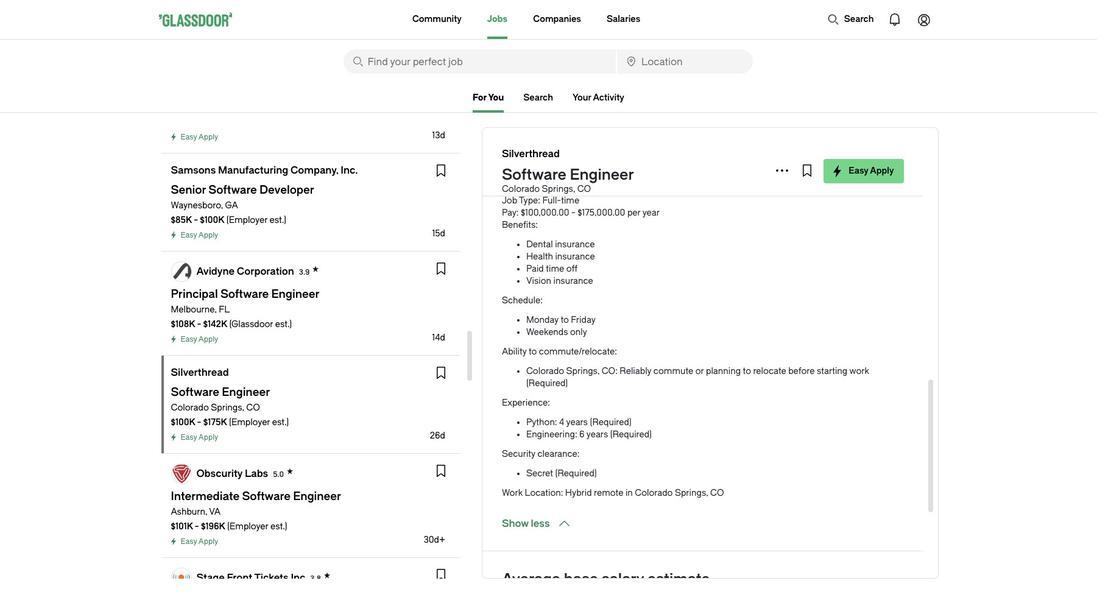 Task type: describe. For each thing, give the bounding box(es) containing it.
years inside silverthread's unique and systematic approach makes it possible to modernize complex software codebases. based on 15 years of applied research at mit and harvard business school, our codemri® suite of tools and services help your organization turn large, legacy, and monolithic software systems into cleaner modular systems that are agile, easy to understand, enhance, build, test, and deploy. our approach lets organizations continue normal development in parallel with software application modernization activities. with silverthread codemri®, software code goes through incremental transformative steps. issues are identified, fixed, and locked down in priority order – providing incremental business benefits. ultimately, when using codemri® tools, your code will be easier to test, deploy, and customize. if cloud migration is your goal, a modernized codebase ensures an effortless migration to the cloud. developers will be more productive and fight fewer fires, which means new capabilities will ship faster using our codemri® suite of tools. silverthread is an equal opportunity employer, and all qualified applicants will receive consideration for employment without regard to race, color, religion, sex, national origin, disability status, protected veteran status, gender identity, sexual orientation, pregnancy and pregnancy-related conditions, or any other characteristic protected by law. job type: full-time pay: $100,000.00 - $175,000.00 per year benefits:
[[601, 25, 622, 35]]

1 vertical spatial our
[[729, 135, 743, 145]]

equal
[[574, 147, 596, 157]]

easy for ashburn, va $101k - $196k (employer est.)
[[181, 537, 197, 546]]

waynesboro,
[[171, 200, 223, 211]]

will up qualified
[[730, 122, 743, 133]]

less
[[531, 518, 550, 529]]

engineering:
[[526, 429, 577, 440]]

you
[[488, 93, 504, 103]]

for
[[473, 93, 487, 103]]

2 vertical spatial codemri®
[[745, 135, 789, 145]]

0 vertical spatial migration
[[712, 110, 751, 121]]

15
[[591, 25, 599, 35]]

colorado inside colorado springs, co: reliably commute or planning to relocate before starting work (required)
[[526, 366, 564, 376]]

0 vertical spatial your
[[677, 37, 694, 48]]

(employer for va
[[227, 521, 268, 532]]

developers
[[682, 122, 728, 133]]

colorado springs, co: reliably commute or planning to relocate before starting work (required)
[[526, 366, 869, 389]]

benefits.
[[661, 98, 696, 108]]

companies
[[533, 14, 581, 24]]

colorado inside the colorado springs, co $100k - $175k (employer est.)
[[171, 403, 209, 413]]

time inside "dental insurance health insurance paid time off vision insurance"
[[546, 264, 564, 274]]

springs, inside the colorado springs, co $100k - $175k (employer est.)
[[211, 403, 244, 413]]

Search location field
[[617, 49, 753, 74]]

0 vertical spatial incremental
[[536, 86, 584, 96]]

2 vertical spatial insurance
[[553, 276, 593, 286]]

organization
[[696, 37, 747, 48]]

labs
[[245, 468, 268, 479]]

software up locked
[[805, 74, 840, 84]]

0 vertical spatial be
[[517, 110, 527, 121]]

continue
[[700, 62, 736, 72]]

community link
[[412, 0, 462, 39]]

Search keyword field
[[343, 49, 616, 74]]

0 horizontal spatial protected
[[502, 171, 541, 182]]

software
[[502, 166, 566, 183]]

development
[[769, 62, 822, 72]]

systematic
[[606, 13, 650, 23]]

0 horizontal spatial of
[[572, 37, 580, 48]]

possible
[[729, 13, 763, 23]]

show less button
[[502, 517, 572, 531]]

1 vertical spatial using
[[705, 135, 727, 145]]

2 vertical spatial your
[[761, 110, 779, 121]]

co:
[[602, 366, 618, 376]]

easy apply for ashburn, va $101k - $196k (employer est.)
[[181, 537, 218, 546]]

$100k inside the waynesboro, ga $85k - $100k (employer est.)
[[200, 215, 224, 225]]

faster
[[680, 135, 703, 145]]

1 horizontal spatial approach
[[652, 13, 691, 23]]

for you link
[[473, 93, 504, 113]]

ship
[[661, 135, 678, 145]]

will down the
[[646, 135, 659, 145]]

14d
[[432, 333, 445, 343]]

0 horizontal spatial suite
[[548, 37, 570, 48]]

stage front tickets inc logo image
[[171, 568, 191, 588]]

python: 4 years (required) engineering: 6 years (required)
[[526, 417, 652, 440]]

0 vertical spatial insurance
[[555, 239, 595, 250]]

activities.
[[647, 74, 685, 84]]

monolithic
[[839, 37, 882, 48]]

and down possible
[[731, 25, 746, 35]]

avidyne corporation
[[196, 265, 294, 277]]

- inside the colorado springs, co $100k - $175k (employer est.)
[[197, 417, 201, 428]]

0 horizontal spatial an
[[536, 122, 546, 133]]

4
[[559, 417, 564, 428]]

reliably
[[620, 366, 651, 376]]

2 horizontal spatial of
[[815, 135, 823, 145]]

(required) inside colorado springs, co: reliably commute or planning to relocate before starting work (required)
[[526, 378, 568, 389]]

to inside colorado springs, co: reliably commute or planning to relocate before starting work (required)
[[743, 366, 751, 376]]

est.) for ashburn, va $101k - $196k (employer est.)
[[270, 521, 287, 532]]

pregnancy
[[744, 171, 786, 182]]

ensures
[[502, 122, 534, 133]]

for
[[502, 159, 513, 169]]

apply for colorado springs, co $100k - $175k (employer est.)
[[199, 433, 218, 442]]

$70k
[[200, 117, 221, 127]]

providing
[[533, 98, 571, 108]]

easy for colorado springs, co $100k - $175k (employer est.)
[[181, 433, 197, 442]]

remote
[[594, 488, 623, 498]]

understand,
[[783, 49, 831, 60]]

1 vertical spatial your
[[861, 98, 879, 108]]

health
[[526, 252, 553, 262]]

harvard
[[748, 25, 780, 35]]

easy apply button
[[824, 159, 904, 183]]

and up "cleaner"
[[604, 37, 619, 48]]

secret
[[526, 468, 553, 479]]

means
[[550, 135, 577, 145]]

0 horizontal spatial status,
[[575, 171, 602, 182]]

software down codebases.
[[502, 49, 537, 60]]

2 horizontal spatial in
[[853, 86, 860, 96]]

$101k
[[171, 521, 193, 532]]

salaries
[[607, 14, 640, 24]]

1 vertical spatial insurance
[[555, 252, 595, 262]]

characteristic
[[599, 183, 654, 194]]

full-
[[542, 196, 561, 206]]

origin,
[[773, 159, 798, 169]]

ashburn, va $101k - $196k (employer est.)
[[171, 507, 287, 532]]

ga
[[225, 200, 238, 211]]

consideration
[[844, 147, 899, 157]]

fires,
[[502, 135, 521, 145]]

codebases.
[[502, 25, 548, 35]]

work location: hybrid remote in colorado springs, co
[[502, 488, 724, 498]]

hybrid
[[565, 488, 592, 498]]

organizations
[[643, 62, 698, 72]]

goes
[[865, 74, 885, 84]]

$196k
[[201, 521, 225, 532]]

fight
[[844, 122, 862, 133]]

law.
[[709, 183, 724, 194]]

est.) for waynesboro, ga $85k - $100k (employer est.)
[[270, 215, 286, 225]]

samsons manufacturing company, inc.
[[171, 164, 358, 176]]

2 vertical spatial in
[[626, 488, 633, 498]]

turn
[[749, 37, 765, 48]]

(required) right 4
[[590, 417, 632, 428]]

more
[[758, 122, 779, 133]]

- inside silverthread's unique and systematic approach makes it possible to modernize complex software codebases. based on 15 years of applied research at mit and harvard business school, our codemri® suite of tools and services help your organization turn large, legacy, and monolithic software systems into cleaner modular systems that are agile, easy to understand, enhance, build, test, and deploy. our approach lets organizations continue normal development in parallel with software application modernization activities. with silverthread codemri®, software code goes through incremental transformative steps. issues are identified, fixed, and locked down in priority order – providing incremental business benefits. ultimately, when using codemri® tools, your code will be easier to test, deploy, and customize. if cloud migration is your goal, a modernized codebase ensures an effortless migration to the cloud. developers will be more productive and fight fewer fires, which means new capabilities will ship faster using our codemri® suite of tools. silverthread is an equal opportunity employer, and all qualified applicants will receive consideration for employment without regard to race, color, religion, sex, national origin, disability status, protected veteran status, gender identity, sexual orientation, pregnancy and pregnancy-related conditions, or any other characteristic protected by law. job type: full-time pay: $100,000.00 - $175,000.00 per year benefits:
[[571, 208, 576, 218]]

easy for waynesboro, ga $85k - $100k (employer est.)
[[181, 231, 197, 239]]

(required) up hybrid
[[555, 468, 597, 479]]

- inside ashburn, va $101k - $196k (employer est.)
[[195, 521, 199, 532]]

python:
[[526, 417, 557, 428]]

makes
[[693, 13, 720, 23]]

1 vertical spatial test,
[[566, 110, 583, 121]]

religion,
[[686, 159, 718, 169]]

research
[[666, 25, 702, 35]]

none field search keyword
[[343, 49, 616, 74]]

easy apply inside button
[[849, 166, 894, 176]]

normal
[[738, 62, 767, 72]]

easy inside the easy apply button
[[849, 166, 868, 176]]

at
[[704, 25, 711, 35]]

springs, inside software engineer colorado springs, co
[[542, 184, 575, 194]]

to down large,
[[773, 49, 781, 60]]

$49k - $70k
[[171, 117, 221, 127]]

apply for melbourne, fl $108k - $142k (glassdoor est.)
[[199, 335, 218, 344]]

business
[[782, 25, 819, 35]]

melbourne,
[[171, 305, 217, 315]]

will up disability
[[797, 147, 810, 157]]

tools
[[582, 37, 602, 48]]

security
[[502, 449, 535, 459]]

large,
[[767, 37, 789, 48]]

stage
[[196, 572, 225, 583]]

clearance:
[[538, 449, 580, 459]]

$100,000.00
[[521, 208, 569, 218]]

monday to friday weekends only
[[526, 315, 596, 337]]

applied
[[635, 25, 664, 35]]

to right ability
[[529, 347, 537, 357]]

on
[[578, 25, 589, 35]]

0 horizontal spatial code
[[843, 74, 863, 84]]

and down modernized
[[827, 122, 842, 133]]

- inside melbourne, fl $108k - $142k (glassdoor est.)
[[197, 319, 201, 330]]

1 vertical spatial are
[[702, 86, 715, 96]]

experience:
[[502, 398, 550, 408]]

estimate
[[647, 571, 710, 588]]

easy apply down "$49k - $70k"
[[181, 133, 218, 141]]

to up harvard
[[765, 13, 773, 23]]

software up through
[[502, 74, 537, 84]]

modernized
[[810, 110, 858, 121]]

colorado springs, co $100k - $175k (employer est.)
[[171, 403, 289, 428]]

secret (required)
[[526, 468, 597, 479]]

only
[[570, 327, 587, 337]]

0 horizontal spatial test,
[[502, 62, 519, 72]]

silverthread's unique and systematic approach makes it possible to modernize complex software codebases. based on 15 years of applied research at mit and harvard business school, our codemri® suite of tools and services help your organization turn large, legacy, and monolithic software systems into cleaner modular systems that are agile, easy to understand, enhance, build, test, and deploy. our approach lets organizations continue normal development in parallel with software application modernization activities. with silverthread codemri®, software code goes through incremental transformative steps. issues are identified, fixed, and locked down in priority order – providing incremental business benefits. ultimately, when using codemri® tools, your code will be easier to test, deploy, and customize. if cloud migration is your goal, a modernized codebase ensures an effortless migration to the cloud. developers will be more productive and fight fewer fires, which means new capabilities will ship faster using our codemri® suite of tools. silverthread is an equal opportunity employer, and all qualified applicants will receive consideration for employment without regard to race, color, religion, sex, national origin, disability status, protected veteran status, gender identity, sexual orientation, pregnancy and pregnancy-related conditions, or any other characteristic protected by law. job type: full-time pay: $100,000.00 - $175,000.00 per year benefits:
[[502, 13, 902, 230]]

co inside software engineer colorado springs, co
[[577, 184, 591, 194]]

5.0
[[273, 470, 284, 479]]

apply down $70k
[[199, 133, 218, 141]]

monday
[[526, 315, 559, 325]]

- inside the waynesboro, ga $85k - $100k (employer est.)
[[194, 215, 198, 225]]



Task type: vqa. For each thing, say whether or not it's contained in the screenshot.
EMPLOYER NAME *
no



Task type: locate. For each thing, give the bounding box(es) containing it.
weekends
[[526, 327, 568, 337]]

springs, inside colorado springs, co: reliably commute or planning to relocate before starting work (required)
[[566, 366, 600, 376]]

$100k left $175k
[[171, 417, 195, 428]]

if
[[680, 110, 685, 121]]

0 horizontal spatial search
[[523, 93, 553, 103]]

13d
[[432, 130, 445, 141]]

easy down the consideration
[[849, 166, 868, 176]]

school,
[[822, 25, 853, 35]]

in left "parallel"
[[825, 62, 832, 72]]

0 vertical spatial codemri®
[[502, 37, 546, 48]]

- left $175k
[[197, 417, 201, 428]]

0 horizontal spatial or
[[549, 183, 557, 194]]

(employer right the $196k
[[227, 521, 268, 532]]

companies link
[[533, 0, 581, 39]]

fewer
[[864, 122, 887, 133]]

2 horizontal spatial codemri®
[[791, 98, 835, 108]]

15d
[[432, 228, 445, 239]]

is
[[753, 110, 759, 121], [553, 147, 559, 157]]

(glassdoor
[[229, 319, 273, 330]]

the
[[640, 122, 653, 133]]

2 systems from the left
[[661, 49, 694, 60]]

into
[[575, 49, 590, 60]]

est.) inside the waynesboro, ga $85k - $100k (employer est.)
[[270, 215, 286, 225]]

modular
[[625, 49, 659, 60]]

application
[[539, 74, 584, 84]]

2 none field from the left
[[617, 49, 753, 74]]

is down when in the top right of the page
[[753, 110, 759, 121]]

to left race,
[[629, 159, 638, 169]]

0 vertical spatial approach
[[652, 13, 691, 23]]

your down priority
[[861, 98, 879, 108]]

(required) right 6
[[610, 429, 652, 440]]

1 horizontal spatial using
[[767, 98, 789, 108]]

search up monolithic
[[844, 14, 874, 24]]

productive
[[781, 122, 824, 133]]

apply inside button
[[870, 166, 894, 176]]

using down fixed,
[[767, 98, 789, 108]]

1 horizontal spatial $100k
[[200, 215, 224, 225]]

co inside the colorado springs, co $100k - $175k (employer est.)
[[246, 403, 260, 413]]

regard
[[601, 159, 627, 169]]

0 vertical spatial an
[[536, 122, 546, 133]]

1 vertical spatial be
[[745, 122, 756, 133]]

an down easier at the top of page
[[536, 122, 546, 133]]

systems up the organizations
[[661, 49, 694, 60]]

to left friday
[[561, 315, 569, 325]]

corporation
[[237, 265, 294, 277]]

est.) inside the colorado springs, co $100k - $175k (employer est.)
[[272, 417, 289, 428]]

(employer right $175k
[[229, 417, 270, 428]]

time inside silverthread's unique and systematic approach makes it possible to modernize complex software codebases. based on 15 years of applied research at mit and harvard business school, our codemri® suite of tools and services help your organization turn large, legacy, and monolithic software systems into cleaner modular systems that are agile, easy to understand, enhance, build, test, and deploy. our approach lets organizations continue normal development in parallel with software application modernization activities. with silverthread codemri®, software code goes through incremental transformative steps. issues are identified, fixed, and locked down in priority order – providing incremental business benefits. ultimately, when using codemri® tools, your code will be easier to test, deploy, and customize. if cloud migration is your goal, a modernized codebase ensures an effortless migration to the cloud. developers will be more productive and fight fewer fires, which means new capabilities will ship faster using our codemri® suite of tools. silverthread is an equal opportunity employer, and all qualified applicants will receive consideration for employment without regard to race, color, religion, sex, national origin, disability status, protected veteran status, gender identity, sexual orientation, pregnancy and pregnancy-related conditions, or any other characteristic protected by law. job type: full-time pay: $100,000.00 - $175,000.00 per year benefits:
[[561, 196, 579, 206]]

0 vertical spatial search
[[844, 14, 874, 24]]

none field search location
[[617, 49, 753, 74]]

and down codemri®,
[[782, 86, 797, 96]]

software up monolithic
[[858, 13, 893, 23]]

easy apply
[[181, 133, 218, 141], [849, 166, 894, 176], [181, 231, 218, 239], [181, 335, 218, 344], [181, 433, 218, 442], [181, 537, 218, 546]]

apply down the $196k
[[199, 537, 218, 546]]

1 vertical spatial status,
[[575, 171, 602, 182]]

easy down the $108k
[[181, 335, 197, 344]]

0 horizontal spatial is
[[553, 147, 559, 157]]

1 horizontal spatial your
[[761, 110, 779, 121]]

0 vertical spatial is
[[753, 110, 759, 121]]

and up 15
[[589, 13, 604, 23]]

1 horizontal spatial is
[[753, 110, 759, 121]]

est.) up tickets
[[270, 521, 287, 532]]

cloud.
[[655, 122, 680, 133]]

1 horizontal spatial systems
[[661, 49, 694, 60]]

deploy,
[[585, 110, 614, 121]]

1 vertical spatial (employer
[[229, 417, 270, 428]]

1 horizontal spatial an
[[562, 147, 572, 157]]

colorado inside software engineer colorado springs, co
[[502, 184, 540, 194]]

years
[[601, 25, 622, 35], [566, 417, 588, 428], [587, 429, 608, 440]]

schedule:
[[502, 295, 543, 306]]

co
[[577, 184, 591, 194], [246, 403, 260, 413], [710, 488, 724, 498]]

through
[[502, 86, 534, 96]]

of up into
[[572, 37, 580, 48]]

location:
[[525, 488, 563, 498]]

new
[[579, 135, 596, 145]]

1 vertical spatial incremental
[[573, 98, 621, 108]]

work
[[502, 488, 523, 498]]

and down faster
[[688, 147, 703, 157]]

systems up deploy.
[[539, 49, 573, 60]]

1 vertical spatial approach
[[586, 62, 625, 72]]

0 vertical spatial or
[[549, 183, 557, 194]]

1 vertical spatial time
[[546, 264, 564, 274]]

stage front tickets inc
[[196, 572, 305, 583]]

est.) up 5.0
[[272, 417, 289, 428]]

easy up obscurity labs logo at the bottom of page
[[181, 433, 197, 442]]

0 vertical spatial (employer
[[226, 215, 267, 225]]

time
[[561, 196, 579, 206], [546, 264, 564, 274]]

search inside "button"
[[844, 14, 874, 24]]

1 horizontal spatial protected
[[656, 183, 695, 194]]

friday
[[571, 315, 596, 325]]

0 vertical spatial co
[[577, 184, 591, 194]]

1 horizontal spatial suite
[[791, 135, 813, 145]]

$100k down waynesboro,
[[200, 215, 224, 225]]

0 vertical spatial suite
[[548, 37, 570, 48]]

status, up other
[[575, 171, 602, 182]]

easy for melbourne, fl $108k - $142k (glassdoor est.)
[[181, 335, 197, 344]]

codemri® down more
[[745, 135, 789, 145]]

order
[[502, 98, 523, 108]]

easy apply for colorado springs, co $100k - $175k (employer est.)
[[181, 433, 218, 442]]

search
[[844, 14, 874, 24], [523, 93, 553, 103]]

search up easier at the top of page
[[523, 93, 553, 103]]

are
[[714, 49, 727, 60], [702, 86, 715, 96]]

0 horizontal spatial be
[[517, 110, 527, 121]]

easy apply for waynesboro, ga $85k - $100k (employer est.)
[[181, 231, 218, 239]]

it
[[722, 13, 727, 23]]

–
[[526, 98, 531, 108]]

est.) inside melbourne, fl $108k - $142k (glassdoor est.)
[[275, 319, 292, 330]]

0 vertical spatial protected
[[502, 171, 541, 182]]

0 horizontal spatial none field
[[343, 49, 616, 74]]

status, up related
[[837, 159, 864, 169]]

1 vertical spatial migration
[[589, 122, 628, 133]]

year
[[642, 208, 660, 218]]

and left deploy.
[[521, 62, 536, 72]]

type:
[[519, 196, 540, 206]]

1 none field from the left
[[343, 49, 616, 74]]

easy down "$49k - $70k"
[[181, 133, 197, 141]]

protected down sexual
[[656, 183, 695, 194]]

migration down ultimately,
[[712, 110, 751, 121]]

tools,
[[837, 98, 859, 108]]

0 vertical spatial code
[[843, 74, 863, 84]]

or up full-
[[549, 183, 557, 194]]

(employer down ga
[[226, 215, 267, 225]]

software
[[858, 13, 893, 23], [502, 49, 537, 60], [502, 74, 537, 84], [805, 74, 840, 84]]

to left the
[[630, 122, 638, 133]]

to up effortless
[[556, 110, 564, 121]]

when
[[742, 98, 765, 108]]

1 vertical spatial years
[[566, 417, 588, 428]]

agile,
[[729, 49, 750, 60]]

dental insurance health insurance paid time off vision insurance
[[526, 239, 595, 286]]

0 vertical spatial using
[[767, 98, 789, 108]]

1 horizontal spatial of
[[624, 25, 633, 35]]

easy apply down the consideration
[[849, 166, 894, 176]]

or inside silverthread's unique and systematic approach makes it possible to modernize complex software codebases. based on 15 years of applied research at mit and harvard business school, our codemri® suite of tools and services help your organization turn large, legacy, and monolithic software systems into cleaner modular systems that are agile, easy to understand, enhance, build, test, and deploy. our approach lets organizations continue normal development in parallel with software application modernization activities. with silverthread codemri®, software code goes through incremental transformative steps. issues are identified, fixed, and locked down in priority order – providing incremental business benefits. ultimately, when using codemri® tools, your code will be easier to test, deploy, and customize. if cloud migration is your goal, a modernized codebase ensures an effortless migration to the cloud. developers will be more productive and fight fewer fires, which means new capabilities will ship faster using our codemri® suite of tools. silverthread is an equal opportunity employer, and all qualified applicants will receive consideration for employment without regard to race, color, religion, sex, national origin, disability status, protected veteran status, gender identity, sexual orientation, pregnancy and pregnancy-related conditions, or any other characteristic protected by law. job type: full-time pay: $100,000.00 - $175,000.00 per year benefits:
[[549, 183, 557, 194]]

of up receive at the right
[[815, 135, 823, 145]]

- left $70k
[[194, 117, 198, 127]]

obscurity labs logo image
[[171, 464, 191, 484]]

easy
[[752, 49, 771, 60]]

other
[[575, 183, 597, 194]]

est.) for melbourne, fl $108k - $142k (glassdoor est.)
[[275, 319, 292, 330]]

1 horizontal spatial our
[[855, 25, 868, 35]]

easy down $101k
[[181, 537, 197, 546]]

protected up conditions,
[[502, 171, 541, 182]]

None field
[[343, 49, 616, 74], [617, 49, 753, 74]]

2 horizontal spatial your
[[861, 98, 879, 108]]

are down organization
[[714, 49, 727, 60]]

identity,
[[635, 171, 666, 182]]

easy apply down the $196k
[[181, 537, 218, 546]]

work
[[850, 366, 869, 376]]

1 vertical spatial codemri®
[[791, 98, 835, 108]]

0 horizontal spatial approach
[[586, 62, 625, 72]]

color,
[[662, 159, 684, 169]]

0 horizontal spatial your
[[677, 37, 694, 48]]

1 vertical spatial in
[[853, 86, 860, 96]]

$85k
[[171, 215, 192, 225]]

which
[[523, 135, 547, 145]]

1 horizontal spatial codemri®
[[745, 135, 789, 145]]

(employer inside the colorado springs, co $100k - $175k (employer est.)
[[229, 417, 270, 428]]

approach up research
[[652, 13, 691, 23]]

our up monolithic
[[855, 25, 868, 35]]

easy apply down the $85k
[[181, 231, 218, 239]]

be left more
[[745, 122, 756, 133]]

related
[[852, 171, 880, 182]]

apply down the waynesboro, ga $85k - $100k (employer est.)
[[199, 231, 218, 239]]

obscurity labs
[[196, 468, 268, 479]]

(required) up the experience:
[[526, 378, 568, 389]]

2 vertical spatial co
[[710, 488, 724, 498]]

est.) down samsons manufacturing company, inc.
[[270, 215, 286, 225]]

(employer for ga
[[226, 215, 267, 225]]

and down origin,
[[789, 171, 804, 182]]

incremental up deploy,
[[573, 98, 621, 108]]

apply for waynesboro, ga $85k - $100k (employer est.)
[[199, 231, 218, 239]]

is down means
[[553, 147, 559, 157]]

your down research
[[677, 37, 694, 48]]

0 horizontal spatial our
[[729, 135, 743, 145]]

avidyne
[[196, 265, 235, 277]]

2 horizontal spatial co
[[710, 488, 724, 498]]

colorado up $175k
[[171, 403, 209, 413]]

suite down based
[[548, 37, 570, 48]]

0 vertical spatial of
[[624, 25, 633, 35]]

1 vertical spatial of
[[572, 37, 580, 48]]

0 horizontal spatial migration
[[589, 122, 628, 133]]

in right remote on the right
[[626, 488, 633, 498]]

tickets
[[254, 572, 289, 583]]

a
[[803, 110, 807, 121]]

will down 'order'
[[502, 110, 515, 121]]

ashburn,
[[171, 507, 207, 517]]

0 vertical spatial in
[[825, 62, 832, 72]]

(employer inside the waynesboro, ga $85k - $100k (employer est.)
[[226, 215, 267, 225]]

off
[[566, 264, 578, 274]]

national
[[738, 159, 771, 169]]

to inside the monday to friday weekends only
[[561, 315, 569, 325]]

parallel
[[834, 62, 863, 72]]

apply for ashburn, va $101k - $196k (employer est.)
[[199, 537, 218, 546]]

1 horizontal spatial or
[[696, 366, 704, 376]]

inc
[[291, 572, 305, 583]]

0 vertical spatial time
[[561, 196, 579, 206]]

1 vertical spatial search
[[523, 93, 553, 103]]

$175k
[[203, 417, 227, 428]]

$100k inside the colorado springs, co $100k - $175k (employer est.)
[[171, 417, 195, 428]]

and down school,
[[821, 37, 836, 48]]

2 vertical spatial of
[[815, 135, 823, 145]]

est.)
[[270, 215, 286, 225], [275, 319, 292, 330], [272, 417, 289, 428], [270, 521, 287, 532]]

gender
[[604, 171, 632, 182]]

using
[[767, 98, 789, 108], [705, 135, 727, 145]]

0 vertical spatial are
[[714, 49, 727, 60]]

1 vertical spatial co
[[246, 403, 260, 413]]

1 horizontal spatial co
[[577, 184, 591, 194]]

- down the any
[[571, 208, 576, 218]]

time down the any
[[561, 196, 579, 206]]

0 vertical spatial test,
[[502, 62, 519, 72]]

1 vertical spatial code
[[881, 98, 902, 108]]

complex
[[820, 13, 856, 23]]

- right the $85k
[[194, 215, 198, 225]]

0 horizontal spatial in
[[626, 488, 633, 498]]

0 horizontal spatial co
[[246, 403, 260, 413]]

migration down deploy,
[[589, 122, 628, 133]]

test, up through
[[502, 62, 519, 72]]

or inside colorado springs, co: reliably commute or planning to relocate before starting work (required)
[[696, 366, 704, 376]]

years down "salaries" on the right top
[[601, 25, 622, 35]]

veteran
[[543, 171, 573, 182]]

and down business in the top of the page
[[616, 110, 631, 121]]

apply down $175k
[[199, 433, 218, 442]]

to left relocate
[[743, 366, 751, 376]]

1 horizontal spatial be
[[745, 122, 756, 133]]

your
[[573, 93, 591, 103]]

0 horizontal spatial systems
[[539, 49, 573, 60]]

legacy,
[[791, 37, 819, 48]]

2 vertical spatial (employer
[[227, 521, 268, 532]]

easy down the $85k
[[181, 231, 197, 239]]

$142k
[[203, 319, 227, 330]]

1 vertical spatial is
[[553, 147, 559, 157]]

using up all
[[705, 135, 727, 145]]

1 horizontal spatial migration
[[712, 110, 751, 121]]

codemri® down locked
[[791, 98, 835, 108]]

(employer inside ashburn, va $101k - $196k (employer est.)
[[227, 521, 268, 532]]

will
[[502, 110, 515, 121], [730, 122, 743, 133], [646, 135, 659, 145], [797, 147, 810, 157]]

1 vertical spatial an
[[562, 147, 572, 157]]

1 systems from the left
[[539, 49, 573, 60]]

1 vertical spatial protected
[[656, 183, 695, 194]]

0 horizontal spatial using
[[705, 135, 727, 145]]

are up ultimately,
[[702, 86, 715, 96]]

0 horizontal spatial $100k
[[171, 417, 195, 428]]

1 horizontal spatial code
[[881, 98, 902, 108]]

locked
[[799, 86, 826, 96]]

colorado down ability to commute/relocate: at the bottom of page
[[526, 366, 564, 376]]

easy apply down $175k
[[181, 433, 218, 442]]

pay:
[[502, 208, 519, 218]]

0 vertical spatial years
[[601, 25, 622, 35]]

lets
[[627, 62, 641, 72]]

our up qualified
[[729, 135, 743, 145]]

1 horizontal spatial in
[[825, 62, 832, 72]]

ultimately,
[[698, 98, 741, 108]]

easy apply for melbourne, fl $108k - $142k (glassdoor est.)
[[181, 335, 218, 344]]

cleaner
[[592, 49, 622, 60]]

jobs
[[487, 14, 508, 24]]

1 horizontal spatial search
[[844, 14, 874, 24]]

services
[[621, 37, 655, 48]]

0 vertical spatial $100k
[[200, 215, 224, 225]]

approach down "cleaner"
[[586, 62, 625, 72]]

commute
[[654, 366, 693, 376]]

incremental down application
[[536, 86, 584, 96]]

2 vertical spatial years
[[587, 429, 608, 440]]

1 vertical spatial suite
[[791, 135, 813, 145]]

avidyne corporation logo image
[[171, 262, 191, 281]]

colorado right remote on the right
[[635, 488, 673, 498]]

enhance,
[[833, 49, 871, 60]]

apply down the consideration
[[870, 166, 894, 176]]

1 vertical spatial or
[[696, 366, 704, 376]]

1 horizontal spatial status,
[[837, 159, 864, 169]]

business
[[623, 98, 659, 108]]

- down melbourne,
[[197, 319, 201, 330]]

transformative
[[586, 86, 646, 96]]

- right $101k
[[195, 521, 199, 532]]

1 horizontal spatial test,
[[566, 110, 583, 121]]

est.) inside ashburn, va $101k - $196k (employer est.)
[[270, 521, 287, 532]]

be up ensures
[[517, 110, 527, 121]]

0 horizontal spatial codemri®
[[502, 37, 546, 48]]

code down "parallel"
[[843, 74, 863, 84]]

suite down productive
[[791, 135, 813, 145]]

est.) right (glassdoor
[[275, 319, 292, 330]]

1 vertical spatial $100k
[[171, 417, 195, 428]]

search button
[[821, 7, 880, 32]]

ability to commute/relocate:
[[502, 347, 617, 357]]

of down "salaries" on the right top
[[624, 25, 633, 35]]

1 horizontal spatial none field
[[617, 49, 753, 74]]

show
[[502, 518, 529, 529]]



